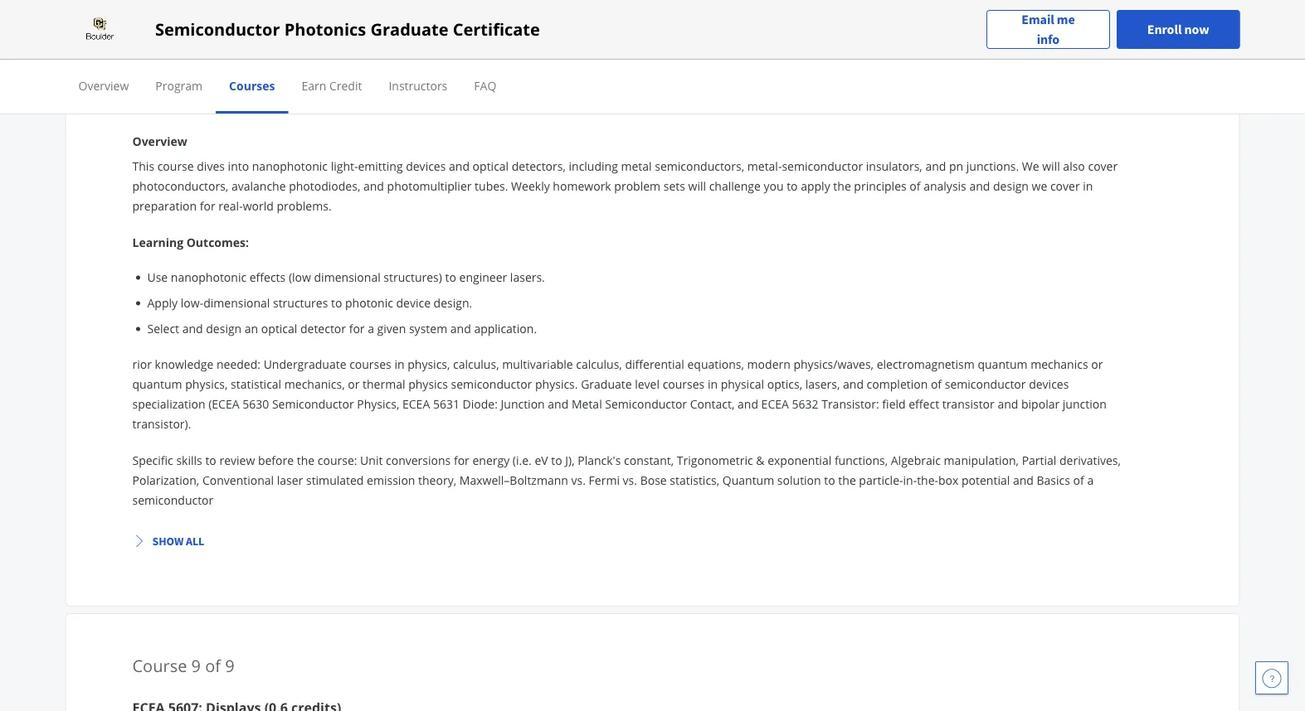 Task type: vqa. For each thing, say whether or not it's contained in the screenshot.
Front- Certificates
no



Task type: locate. For each thing, give the bounding box(es) containing it.
earn
[[302, 78, 326, 93]]

differential
[[625, 356, 684, 372]]

dimensional up photonic
[[314, 270, 381, 285]]

and down junctions.
[[970, 178, 990, 194]]

lasers,
[[805, 376, 840, 392]]

1 vertical spatial cover
[[1050, 178, 1080, 194]]

and down partial
[[1013, 473, 1034, 488]]

tubes.
[[475, 178, 508, 194]]

0 vertical spatial a
[[368, 321, 374, 337]]

structures
[[273, 295, 328, 311]]

semiconductor down polarization,
[[132, 492, 213, 508]]

we
[[1022, 158, 1039, 174]]

or left thermal
[[348, 376, 360, 392]]

of inside specific skills to review before the course: unit conversions for energy (i.e. ev to j), planck's constant, trigonometric & exponential functions, algebraic manipulation, partial derivatives, polarization, conventional laser stimulated emission theory, maxwell–boltzmann vs. fermi vs. bose statistics, quantum solution to the particle-in-the-box potential and basics of a semiconductor
[[1073, 473, 1084, 488]]

the right 'apply'
[[833, 178, 851, 194]]

courses up thermal
[[349, 356, 391, 372]]

cover down also
[[1050, 178, 1080, 194]]

0 horizontal spatial graduate
[[370, 18, 449, 41]]

to right you
[[787, 178, 798, 194]]

0 horizontal spatial overview
[[78, 78, 129, 93]]

for left real-
[[200, 198, 215, 214]]

9 for 8
[[225, 51, 235, 74]]

(low
[[289, 270, 311, 285]]

vs. down j),
[[571, 473, 586, 488]]

the-
[[917, 473, 938, 488]]

0 horizontal spatial or
[[348, 376, 360, 392]]

1 vertical spatial quantum
[[132, 376, 182, 392]]

physics, up (ecea
[[185, 376, 228, 392]]

will right we
[[1042, 158, 1060, 174]]

0 horizontal spatial calculus,
[[453, 356, 499, 372]]

courses
[[349, 356, 391, 372], [663, 376, 705, 392]]

show
[[152, 534, 184, 549]]

ecea down physics on the left bottom of page
[[402, 396, 430, 412]]

semiconductor down mechanics,
[[272, 396, 354, 412]]

review
[[219, 453, 255, 468]]

contact,
[[690, 396, 735, 412]]

overview inside certificate menu element
[[78, 78, 129, 93]]

and inside specific skills to review before the course: unit conversions for energy (i.e. ev to j), planck's constant, trigonometric & exponential functions, algebraic manipulation, partial derivatives, polarization, conventional laser stimulated emission theory, maxwell–boltzmann vs. fermi vs. bose statistics, quantum solution to the particle-in-the-box potential and basics of a semiconductor
[[1013, 473, 1034, 488]]

courses up the contact, at the right bottom
[[663, 376, 705, 392]]

1 vertical spatial overview
[[132, 133, 187, 149]]

photoconductors,
[[132, 178, 228, 194]]

0 horizontal spatial courses
[[349, 356, 391, 372]]

1 horizontal spatial or
[[1091, 356, 1103, 372]]

email me info button
[[987, 10, 1110, 49]]

to right solution
[[824, 473, 835, 488]]

1 vertical spatial course
[[132, 655, 187, 677]]

0 vertical spatial dimensional
[[314, 270, 381, 285]]

1 horizontal spatial devices
[[1029, 376, 1069, 392]]

1 vertical spatial optical
[[261, 321, 297, 337]]

modern
[[747, 356, 791, 372]]

a down derivatives,
[[1087, 473, 1094, 488]]

devices up photomultiplier
[[406, 158, 446, 174]]

0 vertical spatial optical
[[473, 158, 509, 174]]

5630
[[242, 396, 269, 412]]

0 horizontal spatial for
[[200, 198, 215, 214]]

photonic
[[345, 295, 393, 311]]

list
[[139, 269, 1143, 338]]

0 horizontal spatial vs.
[[571, 473, 586, 488]]

2 horizontal spatial for
[[454, 453, 469, 468]]

0 horizontal spatial physics,
[[185, 376, 228, 392]]

vs. left bose in the bottom of the page
[[623, 473, 637, 488]]

0 vertical spatial physics,
[[408, 356, 450, 372]]

the up laser
[[297, 453, 315, 468]]

rior
[[132, 356, 152, 372]]

list containing use nanophotonic effects (low dimensional structures) to engineer lasers.
[[139, 269, 1143, 338]]

before
[[258, 453, 294, 468]]

pn
[[949, 158, 963, 174]]

electromagnetism
[[877, 356, 975, 372]]

optical up tubes.
[[473, 158, 509, 174]]

(ecea
[[208, 396, 239, 412]]

1 vertical spatial physics,
[[185, 376, 228, 392]]

derivatives,
[[1060, 453, 1121, 468]]

1 horizontal spatial cover
[[1088, 158, 1118, 174]]

in up thermal
[[394, 356, 405, 372]]

2 horizontal spatial in
[[1083, 178, 1093, 194]]

metal
[[621, 158, 652, 174]]

constant,
[[624, 453, 674, 468]]

also
[[1063, 158, 1085, 174]]

1 vertical spatial courses
[[663, 376, 705, 392]]

cover
[[1088, 158, 1118, 174], [1050, 178, 1080, 194]]

homework
[[553, 178, 611, 194]]

given
[[377, 321, 406, 337]]

0 vertical spatial the
[[833, 178, 851, 194]]

to up select and design an optical detector for a given system and application.
[[331, 295, 342, 311]]

certificate menu element
[[65, 60, 1240, 114]]

structures)
[[384, 270, 442, 285]]

faq
[[474, 78, 496, 93]]

0 horizontal spatial nanophotonic
[[171, 270, 247, 285]]

0 vertical spatial courses
[[349, 356, 391, 372]]

5606:
[[168, 96, 202, 114]]

0 horizontal spatial cover
[[1050, 178, 1080, 194]]

0 horizontal spatial in
[[394, 356, 405, 372]]

quantum
[[723, 473, 774, 488]]

lasers.
[[510, 270, 545, 285]]

8
[[191, 51, 201, 74]]

5632
[[792, 396, 819, 412]]

in down also
[[1083, 178, 1093, 194]]

transistor
[[942, 396, 995, 412]]

1 vertical spatial for
[[349, 321, 365, 337]]

help center image
[[1262, 669, 1282, 689]]

dimensional up an
[[203, 295, 270, 311]]

earn credit
[[302, 78, 362, 93]]

cover right also
[[1088, 158, 1118, 174]]

instructors link
[[389, 78, 447, 93]]

1 vertical spatial graduate
[[581, 376, 632, 392]]

emission
[[367, 473, 415, 488]]

statistics,
[[670, 473, 720, 488]]

nanophotonic up low-
[[171, 270, 247, 285]]

enroll now button
[[1117, 10, 1240, 49]]

0 vertical spatial in
[[1083, 178, 1093, 194]]

calculus, up diode: at the bottom left of page
[[453, 356, 499, 372]]

2 vs. from the left
[[623, 473, 637, 488]]

and up photomultiplier
[[449, 158, 470, 174]]

preparation
[[132, 198, 197, 214]]

bose
[[640, 473, 667, 488]]

semiconductor down level
[[605, 396, 687, 412]]

semiconductor up diode: at the bottom left of page
[[451, 376, 532, 392]]

courses link
[[229, 78, 275, 93]]

or right the mechanics
[[1091, 356, 1103, 372]]

2 course from the top
[[132, 655, 187, 677]]

graduate up instructors
[[370, 18, 449, 41]]

devices up the bipolar
[[1029, 376, 1069, 392]]

0 vertical spatial overview
[[78, 78, 129, 93]]

a left given
[[368, 321, 374, 337]]

9 for 9
[[225, 655, 235, 677]]

1 vertical spatial a
[[1087, 473, 1094, 488]]

calculus, up metal
[[576, 356, 622, 372]]

1 horizontal spatial for
[[349, 321, 365, 337]]

trigonometric
[[677, 453, 753, 468]]

physics
[[408, 376, 448, 392]]

1 horizontal spatial calculus,
[[576, 356, 622, 372]]

1 horizontal spatial in
[[708, 376, 718, 392]]

overview up course
[[132, 133, 187, 149]]

0 vertical spatial design
[[993, 178, 1029, 194]]

1 vertical spatial nanophotonic
[[171, 270, 247, 285]]

potential
[[962, 473, 1010, 488]]

1 horizontal spatial optical
[[473, 158, 509, 174]]

2 vertical spatial in
[[708, 376, 718, 392]]

to right 'skills'
[[205, 453, 216, 468]]

quantum
[[978, 356, 1028, 372], [132, 376, 182, 392]]

and down design.
[[450, 321, 471, 337]]

quantum up the transistor
[[978, 356, 1028, 372]]

apply low-dimensional structures to photonic device design. list item
[[147, 295, 1143, 312]]

mechanics
[[1031, 356, 1088, 372]]

1 horizontal spatial overview
[[132, 133, 187, 149]]

1 horizontal spatial graduate
[[581, 376, 632, 392]]

0 vertical spatial for
[[200, 198, 215, 214]]

2 calculus, from the left
[[576, 356, 622, 372]]

nanophotonic inside use nanophotonic effects (low dimensional structures) to engineer lasers. list item
[[171, 270, 247, 285]]

use
[[147, 270, 168, 285]]

ecea down optics,
[[761, 396, 789, 412]]

1 horizontal spatial quantum
[[978, 356, 1028, 372]]

nanophotonic up "avalanche"
[[252, 158, 328, 174]]

1 horizontal spatial nanophotonic
[[252, 158, 328, 174]]

0 vertical spatial devices
[[406, 158, 446, 174]]

specific
[[132, 453, 173, 468]]

1 vertical spatial will
[[688, 178, 706, 194]]

overview
[[78, 78, 129, 93], [132, 133, 187, 149]]

0 vertical spatial will
[[1042, 158, 1060, 174]]

email me info
[[1022, 11, 1075, 48]]

0 horizontal spatial devices
[[406, 158, 446, 174]]

planck's
[[578, 453, 621, 468]]

credit
[[329, 78, 362, 93]]

0 horizontal spatial optical
[[261, 321, 297, 337]]

1 horizontal spatial dimensional
[[314, 270, 381, 285]]

0 horizontal spatial a
[[368, 321, 374, 337]]

semiconductor up 'apply'
[[782, 158, 863, 174]]

1 horizontal spatial physics,
[[408, 356, 450, 372]]

into
[[228, 158, 249, 174]]

optical right an
[[261, 321, 297, 337]]

0 vertical spatial quantum
[[978, 356, 1028, 372]]

overview down university of colorado boulder image
[[78, 78, 129, 93]]

graduate inside rior knowledge needed: undergraduate courses in physics, calculus, multivariable calculus, differential equations, modern physics/waves, electromagnetism quantum mechanics or quantum physics, statistical mechanics, or thermal physics semiconductor physics. graduate level courses in physical optics, lasers, and completion of semiconductor devices specialization (ecea 5630 semiconductor physics, ecea 5631 diode: junction and metal semiconductor contact, and ecea 5632 transistor: field effect transistor and bipolar junction transistor).
[[581, 376, 632, 392]]

1 vertical spatial design
[[206, 321, 242, 337]]

graduate up metal
[[581, 376, 632, 392]]

for left energy
[[454, 453, 469, 468]]

ecea down "program" link at the top left
[[132, 96, 165, 114]]

for down photonic
[[349, 321, 365, 337]]

1 vertical spatial devices
[[1029, 376, 1069, 392]]

1 horizontal spatial design
[[993, 178, 1029, 194]]

bipolar
[[1021, 396, 1060, 412]]

faq link
[[474, 78, 496, 93]]

equations,
[[687, 356, 744, 372]]

semiconductor inside this course dives into nanophotonic light-emitting devices and optical detectors, including metal semiconductors, metal-semiconductor insulators, and pn junctions. we will also cover photoconductors, avalanche photodiodes, and photomultiplier tubes. weekly homework problem sets will challenge you to apply the principles of analysis and design we cover in preparation for real-world problems.
[[782, 158, 863, 174]]

algebraic
[[891, 453, 941, 468]]

1 vertical spatial dimensional
[[203, 295, 270, 311]]

analysis
[[924, 178, 966, 194]]

1 calculus, from the left
[[453, 356, 499, 372]]

will down the semiconductors,
[[688, 178, 706, 194]]

2 vertical spatial for
[[454, 453, 469, 468]]

1 horizontal spatial a
[[1087, 473, 1094, 488]]

and
[[311, 96, 336, 114], [449, 158, 470, 174], [926, 158, 946, 174], [363, 178, 384, 194], [970, 178, 990, 194], [182, 321, 203, 337], [450, 321, 471, 337], [843, 376, 864, 392], [548, 396, 569, 412], [738, 396, 758, 412], [998, 396, 1018, 412], [1013, 473, 1034, 488]]

in up the contact, at the right bottom
[[708, 376, 718, 392]]

graduate
[[370, 18, 449, 41], [581, 376, 632, 392]]

course
[[157, 158, 194, 174]]

to inside this course dives into nanophotonic light-emitting devices and optical detectors, including metal semiconductors, metal-semiconductor insulators, and pn junctions. we will also cover photoconductors, avalanche photodiodes, and photomultiplier tubes. weekly homework problem sets will challenge you to apply the principles of analysis and design we cover in preparation for real-world problems.
[[787, 178, 798, 194]]

will
[[1042, 158, 1060, 174], [688, 178, 706, 194]]

use nanophotonic effects (low dimensional structures) to engineer lasers.
[[147, 270, 545, 285]]

the down functions,
[[838, 473, 856, 488]]

the inside this course dives into nanophotonic light-emitting devices and optical detectors, including metal semiconductors, metal-semiconductor insulators, and pn junctions. we will also cover photoconductors, avalanche photodiodes, and photomultiplier tubes. weekly homework problem sets will challenge you to apply the principles of analysis and design we cover in preparation for real-world problems.
[[833, 178, 851, 194]]

and left the bipolar
[[998, 396, 1018, 412]]

1 vertical spatial or
[[348, 376, 360, 392]]

1 course from the top
[[132, 51, 187, 74]]

to up design.
[[445, 270, 456, 285]]

0 vertical spatial course
[[132, 51, 187, 74]]

conventional
[[202, 473, 274, 488]]

(i.e.
[[513, 453, 532, 468]]

program
[[155, 78, 203, 93]]

ecea
[[132, 96, 165, 114], [402, 396, 430, 412], [761, 396, 789, 412]]

0 horizontal spatial quantum
[[132, 376, 182, 392]]

0 horizontal spatial ecea
[[132, 96, 165, 114]]

a
[[368, 321, 374, 337], [1087, 473, 1094, 488]]

multivariable
[[502, 356, 573, 372]]

for
[[200, 198, 215, 214], [349, 321, 365, 337], [454, 453, 469, 468]]

quantum up the specialization
[[132, 376, 182, 392]]

0 vertical spatial graduate
[[370, 18, 449, 41]]

physics, up physics on the left bottom of page
[[408, 356, 450, 372]]

physics,
[[408, 356, 450, 372], [185, 376, 228, 392]]

1 horizontal spatial vs.
[[623, 473, 637, 488]]

course
[[132, 51, 187, 74], [132, 655, 187, 677]]

0 vertical spatial nanophotonic
[[252, 158, 328, 174]]

effect
[[909, 396, 939, 412]]

overview link
[[78, 78, 129, 93]]

design down junctions.
[[993, 178, 1029, 194]]

design left an
[[206, 321, 242, 337]]

1 vertical spatial the
[[297, 453, 315, 468]]

completion
[[867, 376, 928, 392]]

photonics
[[284, 18, 366, 41]]

0 horizontal spatial design
[[206, 321, 242, 337]]



Task type: describe. For each thing, give the bounding box(es) containing it.
level
[[635, 376, 660, 392]]

of inside this course dives into nanophotonic light-emitting devices and optical detectors, including metal semiconductors, metal-semiconductor insulators, and pn junctions. we will also cover photoconductors, avalanche photodiodes, and photomultiplier tubes. weekly homework problem sets will challenge you to apply the principles of analysis and design we cover in preparation for real-world problems.
[[910, 178, 921, 194]]

and down physics. on the bottom
[[548, 396, 569, 412]]

&
[[756, 453, 765, 468]]

apply
[[801, 178, 830, 194]]

course 9 of 9
[[132, 655, 235, 677]]

and left pn
[[926, 158, 946, 174]]

devices inside this course dives into nanophotonic light-emitting devices and optical detectors, including metal semiconductors, metal-semiconductor insulators, and pn junctions. we will also cover photoconductors, avalanche photodiodes, and photomultiplier tubes. weekly homework problem sets will challenge you to apply the principles of analysis and design we cover in preparation for real-world problems.
[[406, 158, 446, 174]]

field
[[882, 396, 906, 412]]

physical
[[721, 376, 764, 392]]

transistor).
[[132, 416, 191, 432]]

in-
[[903, 473, 917, 488]]

course 8 of 9
[[132, 51, 235, 74]]

devices inside rior knowledge needed: undergraduate courses in physics, calculus, multivariable calculus, differential equations, modern physics/waves, electromagnetism quantum mechanics or quantum physics, statistical mechanics, or thermal physics semiconductor physics. graduate level courses in physical optics, lasers, and completion of semiconductor devices specialization (ecea 5630 semiconductor physics, ecea 5631 diode: junction and metal semiconductor contact, and ecea 5632 transistor: field effect transistor and bipolar junction transistor).
[[1029, 376, 1069, 392]]

learning
[[132, 234, 183, 250]]

semiconductors,
[[655, 158, 744, 174]]

0 horizontal spatial dimensional
[[203, 295, 270, 311]]

unit
[[360, 453, 383, 468]]

earn credit link
[[302, 78, 362, 93]]

detectors
[[339, 96, 404, 114]]

to left j),
[[551, 453, 562, 468]]

1 vertical spatial in
[[394, 356, 405, 372]]

of inside rior knowledge needed: undergraduate courses in physics, calculus, multivariable calculus, differential equations, modern physics/waves, electromagnetism quantum mechanics or quantum physics, statistical mechanics, or thermal physics semiconductor physics. graduate level courses in physical optics, lasers, and completion of semiconductor devices specialization (ecea 5630 semiconductor physics, ecea 5631 diode: junction and metal semiconductor contact, and ecea 5632 transistor: field effect transistor and bipolar junction transistor).
[[931, 376, 942, 392]]

j),
[[565, 453, 575, 468]]

optics,
[[767, 376, 802, 392]]

in inside this course dives into nanophotonic light-emitting devices and optical detectors, including metal semiconductors, metal-semiconductor insulators, and pn junctions. we will also cover photoconductors, avalanche photodiodes, and photomultiplier tubes. weekly homework problem sets will challenge you to apply the principles of analysis and design we cover in preparation for real-world problems.
[[1083, 178, 1093, 194]]

courses
[[229, 78, 275, 93]]

maxwell–boltzmann
[[459, 473, 568, 488]]

emitting
[[358, 158, 403, 174]]

basics
[[1037, 473, 1070, 488]]

insulators,
[[866, 158, 922, 174]]

manipulation,
[[944, 453, 1019, 468]]

engineer
[[459, 270, 507, 285]]

energy
[[472, 453, 510, 468]]

device
[[396, 295, 431, 311]]

1 vs. from the left
[[571, 473, 586, 488]]

specific skills to review before the course: unit conversions for energy (i.e. ev to j), planck's constant, trigonometric & exponential functions, algebraic manipulation, partial derivatives, polarization, conventional laser stimulated emission theory, maxwell–boltzmann vs. fermi vs. bose statistics, quantum solution to the particle-in-the-box potential and basics of a semiconductor
[[132, 453, 1121, 508]]

credits)
[[434, 96, 484, 114]]

semiconductor photonics graduate certificate
[[155, 18, 540, 41]]

laser
[[277, 473, 303, 488]]

course for course 8 of 9
[[132, 51, 187, 74]]

physics,
[[357, 396, 399, 412]]

junctions.
[[966, 158, 1019, 174]]

junction
[[501, 396, 545, 412]]

select and design an optical detector for a given system and application. list item
[[147, 320, 1143, 338]]

0 vertical spatial cover
[[1088, 158, 1118, 174]]

and down emitting
[[363, 178, 384, 194]]

and up transistor:
[[843, 376, 864, 392]]

for inside specific skills to review before the course: unit conversions for energy (i.e. ev to j), planck's constant, trigonometric & exponential functions, algebraic manipulation, partial derivatives, polarization, conventional laser stimulated emission theory, maxwell–boltzmann vs. fermi vs. bose statistics, quantum solution to the particle-in-the-box potential and basics of a semiconductor
[[454, 453, 469, 468]]

principles
[[854, 178, 907, 194]]

for inside "list item"
[[349, 321, 365, 337]]

design.
[[434, 295, 472, 311]]

design inside this course dives into nanophotonic light-emitting devices and optical detectors, including metal semiconductors, metal-semiconductor insulators, and pn junctions. we will also cover photoconductors, avalanche photodiodes, and photomultiplier tubes. weekly homework problem sets will challenge you to apply the principles of analysis and design we cover in preparation for real-world problems.
[[993, 178, 1029, 194]]

and down earn credit at top
[[311, 96, 336, 114]]

5631
[[433, 396, 460, 412]]

semiconductor up 8
[[155, 18, 280, 41]]

low-
[[181, 295, 203, 311]]

photomultiplier
[[387, 178, 472, 194]]

email
[[1022, 11, 1054, 28]]

and down physical
[[738, 396, 758, 412]]

and down low-
[[182, 321, 203, 337]]

diode:
[[463, 396, 498, 412]]

course for course 9 of 9
[[132, 655, 187, 677]]

2 vertical spatial the
[[838, 473, 856, 488]]

knowledge
[[155, 356, 214, 372]]

for inside this course dives into nanophotonic light-emitting devices and optical detectors, including metal semiconductors, metal-semiconductor insulators, and pn junctions. we will also cover photoconductors, avalanche photodiodes, and photomultiplier tubes. weekly homework problem sets will challenge you to apply the principles of analysis and design we cover in preparation for real-world problems.
[[200, 198, 215, 214]]

ecea 5606: nanophotonics and detectors (1.2 credits)
[[132, 96, 484, 114]]

certificate
[[453, 18, 540, 41]]

polarization,
[[132, 473, 199, 488]]

metal-
[[747, 158, 782, 174]]

2 horizontal spatial ecea
[[761, 396, 789, 412]]

learning outcomes:
[[132, 234, 249, 250]]

enroll now
[[1147, 21, 1209, 38]]

detector
[[300, 321, 346, 337]]

dives
[[197, 158, 225, 174]]

metal
[[572, 396, 602, 412]]

outcomes:
[[186, 234, 249, 250]]

theory,
[[418, 473, 456, 488]]

semiconductor up the transistor
[[945, 376, 1026, 392]]

1 horizontal spatial will
[[1042, 158, 1060, 174]]

semiconductor inside specific skills to review before the course: unit conversions for energy (i.e. ev to j), planck's constant, trigonometric & exponential functions, algebraic manipulation, partial derivatives, polarization, conventional laser stimulated emission theory, maxwell–boltzmann vs. fermi vs. bose statistics, quantum solution to the particle-in-the-box potential and basics of a semiconductor
[[132, 492, 213, 508]]

1 horizontal spatial courses
[[663, 376, 705, 392]]

box
[[938, 473, 959, 488]]

info
[[1037, 31, 1060, 48]]

we
[[1032, 178, 1047, 194]]

statistical
[[231, 376, 281, 392]]

application.
[[474, 321, 537, 337]]

transistor:
[[822, 396, 879, 412]]

solution
[[777, 473, 821, 488]]

optical inside this course dives into nanophotonic light-emitting devices and optical detectors, including metal semiconductors, metal-semiconductor insulators, and pn junctions. we will also cover photoconductors, avalanche photodiodes, and photomultiplier tubes. weekly homework problem sets will challenge you to apply the principles of analysis and design we cover in preparation for real-world problems.
[[473, 158, 509, 174]]

stimulated
[[306, 473, 364, 488]]

needed:
[[217, 356, 261, 372]]

skills
[[176, 453, 202, 468]]

effects
[[250, 270, 286, 285]]

university of colorado boulder image
[[65, 16, 135, 43]]

0 horizontal spatial will
[[688, 178, 706, 194]]

problems.
[[277, 198, 332, 214]]

1 horizontal spatial ecea
[[402, 396, 430, 412]]

optical inside "list item"
[[261, 321, 297, 337]]

problem
[[614, 178, 661, 194]]

0 vertical spatial or
[[1091, 356, 1103, 372]]

photodiodes,
[[289, 178, 360, 194]]

select and design an optical detector for a given system and application.
[[147, 321, 537, 337]]

select
[[147, 321, 179, 337]]

a inside 'select and design an optical detector for a given system and application.' "list item"
[[368, 321, 374, 337]]

weekly
[[511, 178, 550, 194]]

a inside specific skills to review before the course: unit conversions for energy (i.e. ev to j), planck's constant, trigonometric & exponential functions, algebraic manipulation, partial derivatives, polarization, conventional laser stimulated emission theory, maxwell–boltzmann vs. fermi vs. bose statistics, quantum solution to the particle-in-the-box potential and basics of a semiconductor
[[1087, 473, 1094, 488]]

use nanophotonic effects (low dimensional structures) to engineer lasers. list item
[[147, 269, 1143, 286]]

including
[[569, 158, 618, 174]]

ev
[[535, 453, 548, 468]]

nanophotonic inside this course dives into nanophotonic light-emitting devices and optical detectors, including metal semiconductors, metal-semiconductor insulators, and pn junctions. we will also cover photoconductors, avalanche photodiodes, and photomultiplier tubes. weekly homework problem sets will challenge you to apply the principles of analysis and design we cover in preparation for real-world problems.
[[252, 158, 328, 174]]

this
[[132, 158, 154, 174]]

system
[[409, 321, 447, 337]]

design inside 'select and design an optical detector for a given system and application.' "list item"
[[206, 321, 242, 337]]

exponential
[[768, 453, 832, 468]]

physics/waves,
[[794, 356, 874, 372]]



